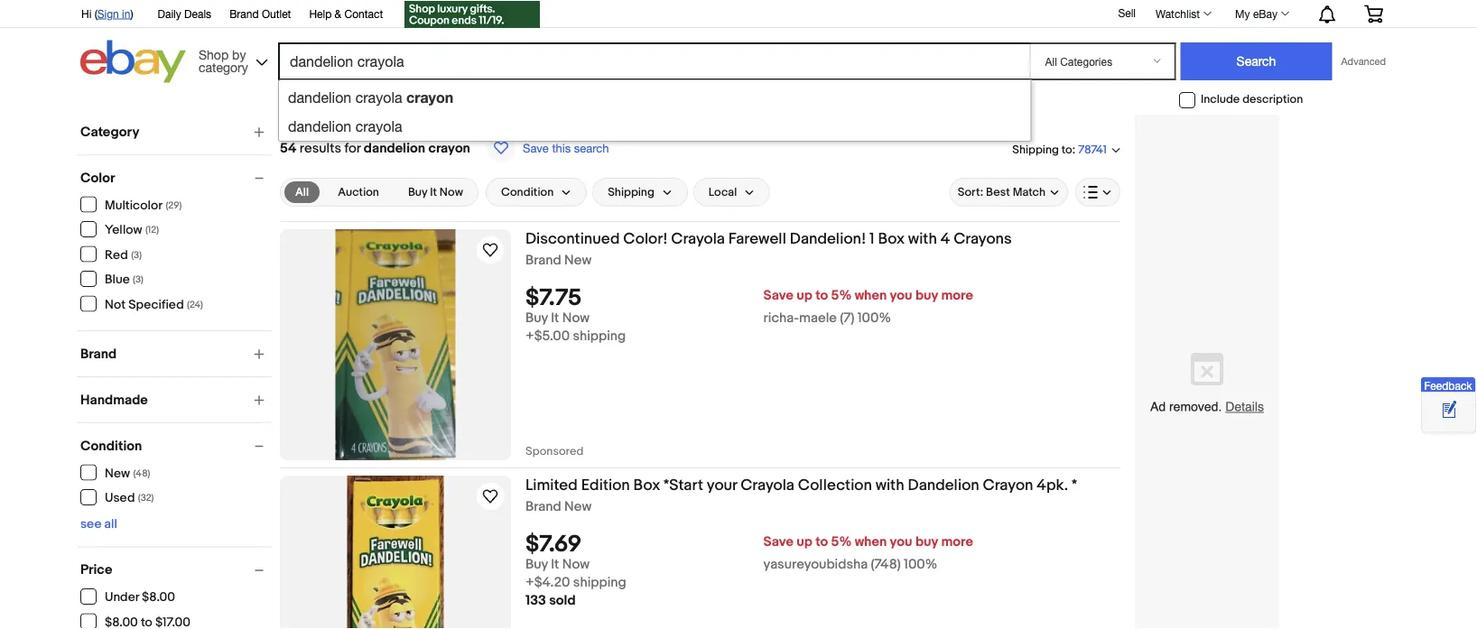 Task type: describe. For each thing, give the bounding box(es) containing it.
limited edition box *start your crayola collection with dandelion crayon 4pk.  * brand new
[[526, 476, 1077, 515]]

help
[[309, 7, 332, 20]]

shop by category
[[199, 47, 248, 74]]

1 buy from the top
[[916, 288, 938, 304]]

my
[[1235, 7, 1250, 20]]

handmade button
[[80, 392, 272, 408]]

1 save up to 5% when you buy more buy it now from the top
[[526, 288, 973, 327]]

2 up from the top
[[797, 534, 813, 551]]

2 more from the top
[[941, 534, 973, 551]]

(48)
[[133, 468, 150, 479]]

sign in link
[[97, 7, 130, 20]]

sign
[[97, 7, 119, 20]]

1 you from the top
[[890, 288, 913, 304]]

local
[[709, 185, 737, 199]]

dandelion for dandelion crayola crayon
[[288, 89, 351, 106]]

dandelion!
[[790, 229, 866, 248]]

box inside discontinued color! crayola farewell dandelion! 1 box with 4 crayons brand new
[[878, 229, 905, 248]]

sell
[[1118, 6, 1136, 19]]

2 save up to 5% when you buy more buy it now from the top
[[526, 534, 973, 573]]

help & contact
[[309, 7, 383, 20]]

under $8.00 link
[[80, 589, 176, 605]]

category
[[199, 60, 248, 74]]

maele
[[799, 310, 837, 327]]

help & contact link
[[309, 5, 383, 24]]

description
[[1243, 93, 1303, 107]]

0 vertical spatial condition button
[[486, 178, 587, 207]]

4
[[941, 229, 950, 248]]

2 vertical spatial buy
[[526, 557, 548, 573]]

price
[[80, 562, 112, 578]]

1 vertical spatial buy
[[526, 310, 548, 327]]

shipping inside yasureyoubidsha (748) 100% +$4.20 shipping 133 sold
[[573, 575, 626, 591]]

new inside limited edition box *start your crayola collection with dandelion crayon 4pk.  * brand new
[[564, 499, 592, 515]]

All selected text field
[[295, 184, 309, 200]]

1 more from the top
[[941, 288, 973, 304]]

see all button
[[80, 517, 117, 532]]

limited edition box *start your crayola collection with dandelion crayon 4pk.  * heading
[[526, 476, 1077, 495]]

save this search button
[[481, 133, 615, 163]]

red
[[105, 247, 128, 263]]

100% inside yasureyoubidsha (748) 100% +$4.20 shipping 133 sold
[[904, 557, 937, 573]]

shipping for shipping to : 78741
[[1012, 143, 1059, 157]]

crayon list box
[[278, 79, 1032, 142]]

sort:
[[958, 185, 984, 199]]

shipping inside the richa-maele (7) 100% +$5.00 shipping
[[573, 328, 626, 345]]

not
[[105, 297, 126, 312]]

&
[[335, 7, 341, 20]]

discontinued color! crayola farewell dandelion! 1 box with 4 crayons brand new
[[526, 229, 1012, 269]]

discontinued color! crayola farewell dandelion! 1 box with 4 crayons heading
[[526, 229, 1012, 248]]

get the coupon image
[[405, 1, 540, 28]]

shipping for shipping
[[608, 185, 655, 199]]

sort: best match
[[958, 185, 1046, 199]]

$7.75
[[526, 285, 582, 313]]

not specified (24)
[[105, 297, 203, 312]]

shop by category button
[[191, 40, 272, 79]]

1 vertical spatial to
[[816, 288, 828, 304]]

dandelion for dandelion crayola
[[288, 118, 351, 135]]

auction link
[[327, 182, 390, 203]]

red (3)
[[105, 247, 142, 263]]

brand outlet link
[[229, 5, 291, 24]]

1 up from the top
[[797, 288, 813, 304]]

this
[[552, 141, 571, 155]]

deals
[[184, 7, 211, 20]]

multicolor
[[105, 198, 163, 213]]

match
[[1013, 185, 1046, 199]]

to inside 'shipping to : 78741'
[[1062, 143, 1072, 157]]

used
[[105, 491, 135, 506]]

condition for the topmost the condition dropdown button
[[501, 185, 554, 199]]

multicolor (29)
[[105, 198, 182, 213]]

watchlist
[[1156, 7, 1200, 20]]

include description
[[1201, 93, 1303, 107]]

main content containing $7.75
[[280, 115, 1121, 629]]

$8.00
[[142, 590, 175, 605]]

category
[[80, 124, 139, 140]]

1 vertical spatial crayon
[[428, 140, 470, 156]]

account navigation
[[71, 0, 1397, 30]]

my ebay link
[[1225, 3, 1298, 24]]

daily deals link
[[158, 5, 211, 24]]

dandelion
[[908, 476, 980, 495]]

(12)
[[145, 224, 159, 236]]

(3) for red
[[131, 249, 142, 261]]

54
[[280, 140, 297, 156]]

shipping button
[[593, 178, 688, 207]]

daily deals
[[158, 7, 211, 20]]

save inside button
[[523, 141, 549, 155]]

sold
[[549, 593, 576, 609]]

*
[[1072, 476, 1077, 495]]

sort: best match button
[[950, 178, 1068, 207]]

shop
[[199, 47, 229, 62]]

(32)
[[138, 493, 154, 504]]

richa-maele (7) 100% +$5.00 shipping
[[526, 310, 891, 345]]

brand button
[[80, 346, 272, 362]]

outlet
[[262, 7, 291, 20]]

see all
[[80, 517, 117, 532]]

+$5.00
[[526, 328, 570, 345]]

in
[[122, 7, 130, 20]]

for
[[344, 140, 361, 156]]

2 vertical spatial now
[[562, 557, 590, 573]]

all link
[[284, 182, 320, 203]]

(29)
[[166, 200, 182, 211]]

yellow
[[105, 223, 142, 238]]

limited edition box *start your crayola collection with dandelion crayon 4pk.  * link
[[526, 476, 1121, 499]]

crayola for dandelion crayola
[[356, 118, 402, 135]]

1 when from the top
[[855, 288, 887, 304]]

dandelion crayola crayon
[[288, 89, 453, 106]]

54 results for dandelion crayon
[[280, 140, 470, 156]]

sell link
[[1110, 6, 1144, 19]]

(24)
[[187, 299, 203, 311]]

2 vertical spatial it
[[551, 557, 559, 573]]

crayola for dandelion crayola crayon
[[356, 89, 402, 106]]

2 when from the top
[[855, 534, 887, 551]]

0 vertical spatial it
[[430, 185, 437, 199]]

)
[[130, 7, 133, 20]]

with for $7.69
[[876, 476, 904, 495]]



Task type: vqa. For each thing, say whether or not it's contained in the screenshot.
rightmost the 11 link
no



Task type: locate. For each thing, give the bounding box(es) containing it.
1
[[870, 229, 875, 248]]

save up to 5% when you buy more buy it now down your at bottom left
[[526, 534, 973, 573]]

up up the yasureyoubidsha
[[797, 534, 813, 551]]

brand
[[229, 7, 259, 20], [526, 252, 561, 269], [80, 346, 117, 362], [526, 499, 561, 515]]

0 horizontal spatial condition button
[[80, 438, 272, 454]]

0 horizontal spatial crayola
[[671, 229, 725, 248]]

0 vertical spatial (3)
[[131, 249, 142, 261]]

main content
[[280, 115, 1121, 629]]

to left the 78741 at the right
[[1062, 143, 1072, 157]]

condition for the condition dropdown button to the left
[[80, 438, 142, 454]]

1 5% from the top
[[831, 288, 852, 304]]

1 vertical spatial 100%
[[904, 557, 937, 573]]

buy right auction link
[[408, 185, 427, 199]]

it
[[430, 185, 437, 199], [551, 310, 559, 327], [551, 557, 559, 573]]

crayola inside dandelion crayola crayon
[[356, 89, 402, 106]]

shipping right +$5.00
[[573, 328, 626, 345]]

buy up +$5.00
[[526, 310, 548, 327]]

advanced link
[[1332, 43, 1395, 79]]

now
[[440, 185, 463, 199], [562, 310, 590, 327], [562, 557, 590, 573]]

box right 1
[[878, 229, 905, 248]]

more down 4
[[941, 288, 973, 304]]

1 vertical spatial crayola
[[741, 476, 795, 495]]

it up +$4.20 on the bottom
[[551, 557, 559, 573]]

5% up the yasureyoubidsha
[[831, 534, 852, 551]]

0 vertical spatial condition
[[501, 185, 554, 199]]

0 vertical spatial when
[[855, 288, 887, 304]]

search
[[574, 141, 609, 155]]

now up +$5.00
[[562, 310, 590, 327]]

ebay
[[1253, 7, 1278, 20]]

1 vertical spatial more
[[941, 534, 973, 551]]

1 horizontal spatial with
[[908, 229, 937, 248]]

yellow (12)
[[105, 223, 159, 238]]

crayola inside limited edition box *start your crayola collection with dandelion crayon 4pk.  * brand new
[[741, 476, 795, 495]]

None submit
[[1181, 42, 1332, 80]]

feedback
[[1424, 379, 1472, 392]]

0 vertical spatial 5%
[[831, 288, 852, 304]]

$7.69
[[526, 531, 582, 559]]

by
[[232, 47, 246, 62]]

your shopping cart image
[[1364, 5, 1384, 23]]

box
[[878, 229, 905, 248], [634, 476, 660, 495]]

0 vertical spatial crayon
[[406, 89, 453, 106]]

0 vertical spatial to
[[1062, 143, 1072, 157]]

1 horizontal spatial condition button
[[486, 178, 587, 207]]

0 vertical spatial up
[[797, 288, 813, 304]]

0 vertical spatial shipping
[[573, 328, 626, 345]]

1 vertical spatial crayola
[[356, 118, 402, 135]]

to up maele
[[816, 288, 828, 304]]

new down discontinued
[[564, 252, 592, 269]]

brand inside discontinued color! crayola farewell dandelion! 1 box with 4 crayons brand new
[[526, 252, 561, 269]]

save up to 5% when you buy more buy it now down discontinued color! crayola farewell dandelion! 1 box with 4 crayons brand new
[[526, 288, 973, 327]]

0 vertical spatial 100%
[[858, 310, 891, 327]]

watchlist link
[[1146, 3, 1220, 24]]

4pk.
[[1037, 476, 1068, 495]]

5% up (7)
[[831, 288, 852, 304]]

1 vertical spatial when
[[855, 534, 887, 551]]

hi
[[81, 7, 92, 20]]

0 horizontal spatial box
[[634, 476, 660, 495]]

1 vertical spatial shipping
[[573, 575, 626, 591]]

it down 54 results for dandelion crayon
[[430, 185, 437, 199]]

0 vertical spatial buy
[[408, 185, 427, 199]]

my ebay
[[1235, 7, 1278, 20]]

0 vertical spatial more
[[941, 288, 973, 304]]

it up +$5.00
[[551, 310, 559, 327]]

1 vertical spatial up
[[797, 534, 813, 551]]

0 horizontal spatial with
[[876, 476, 904, 495]]

condition down save this search button
[[501, 185, 554, 199]]

best
[[986, 185, 1010, 199]]

limited
[[526, 476, 578, 495]]

save this search
[[523, 141, 609, 155]]

(3) right blue
[[133, 274, 144, 286]]

2 vertical spatial to
[[816, 534, 828, 551]]

1 vertical spatial with
[[876, 476, 904, 495]]

farewell
[[729, 229, 786, 248]]

100% inside the richa-maele (7) 100% +$5.00 shipping
[[858, 310, 891, 327]]

(748)
[[871, 557, 901, 573]]

buy
[[408, 185, 427, 199], [526, 310, 548, 327], [526, 557, 548, 573]]

0 vertical spatial with
[[908, 229, 937, 248]]

under
[[105, 590, 139, 605]]

(3) for blue
[[133, 274, 144, 286]]

1 horizontal spatial box
[[878, 229, 905, 248]]

discontinued
[[526, 229, 620, 248]]

1 vertical spatial you
[[890, 534, 913, 551]]

2 vertical spatial save
[[764, 534, 794, 551]]

brand inside account navigation
[[229, 7, 259, 20]]

crayola up dandelion crayola
[[356, 89, 402, 106]]

none submit inside crayon banner
[[1181, 42, 1332, 80]]

2 5% from the top
[[831, 534, 852, 551]]

crayon inside list box
[[406, 89, 453, 106]]

brand up handmade
[[80, 346, 117, 362]]

0 horizontal spatial shipping
[[608, 185, 655, 199]]

Search for anything text field
[[281, 44, 1026, 79]]

*start
[[664, 476, 703, 495]]

your
[[707, 476, 737, 495]]

crayola inside discontinued color! crayola farewell dandelion! 1 box with 4 crayons brand new
[[671, 229, 725, 248]]

richa-
[[764, 310, 799, 327]]

133
[[526, 593, 546, 609]]

save
[[523, 141, 549, 155], [764, 288, 794, 304], [764, 534, 794, 551]]

1 horizontal spatial crayola
[[741, 476, 795, 495]]

(7)
[[840, 310, 855, 327]]

shipping inside 'shipping to : 78741'
[[1012, 143, 1059, 157]]

100% right (748) on the right bottom of page
[[904, 557, 937, 573]]

advertisement region
[[1135, 115, 1280, 629]]

when
[[855, 288, 887, 304], [855, 534, 887, 551]]

(
[[95, 7, 97, 20]]

blue
[[105, 272, 130, 288]]

crayola right your at bottom left
[[741, 476, 795, 495]]

listing options selector. list view selected. image
[[1084, 185, 1113, 200]]

now down 54 results for dandelion crayon
[[440, 185, 463, 199]]

shipping inside 'dropdown button'
[[608, 185, 655, 199]]

condition button up (48)
[[80, 438, 272, 454]]

shipping to : 78741
[[1012, 143, 1107, 157]]

0 vertical spatial now
[[440, 185, 463, 199]]

dandelion inside dandelion crayola crayon
[[288, 89, 351, 106]]

advanced
[[1341, 56, 1386, 67]]

brand down discontinued
[[526, 252, 561, 269]]

with for $7.75
[[908, 229, 937, 248]]

2 buy from the top
[[916, 534, 938, 551]]

buy it now link
[[397, 182, 474, 203]]

1 horizontal spatial 100%
[[904, 557, 937, 573]]

limited edition box *start your crayola collection with dandelion crayon 4pk.  * image
[[347, 476, 444, 629]]

condition inside dropdown button
[[501, 185, 554, 199]]

edition
[[581, 476, 630, 495]]

crayon up the buy it now
[[428, 140, 470, 156]]

1 horizontal spatial condition
[[501, 185, 554, 199]]

brand left outlet
[[229, 7, 259, 20]]

now up +$4.20 on the bottom
[[562, 557, 590, 573]]

1 crayola from the top
[[356, 89, 402, 106]]

0 vertical spatial buy
[[916, 288, 938, 304]]

when up (748) on the right bottom of page
[[855, 534, 887, 551]]

with inside limited edition box *start your crayola collection with dandelion crayon 4pk.  * brand new
[[876, 476, 904, 495]]

when down 1
[[855, 288, 887, 304]]

color button
[[80, 170, 272, 186]]

1 vertical spatial box
[[634, 476, 660, 495]]

0 horizontal spatial condition
[[80, 438, 142, 454]]

condition button
[[486, 178, 587, 207], [80, 438, 272, 454]]

crayola right the color!
[[671, 229, 725, 248]]

to up the yasureyoubidsha
[[816, 534, 828, 551]]

(3) inside blue (3)
[[133, 274, 144, 286]]

box inside limited edition box *start your crayola collection with dandelion crayon 4pk.  * brand new
[[634, 476, 660, 495]]

(3) inside red (3)
[[131, 249, 142, 261]]

all
[[104, 517, 117, 532]]

dandelion up results at top left
[[288, 118, 351, 135]]

with left dandelion
[[876, 476, 904, 495]]

discontinued color! crayola farewell dandelion! 1 box with 4 crayons image
[[335, 229, 456, 461]]

up up maele
[[797, 288, 813, 304]]

include
[[1201, 93, 1240, 107]]

0 vertical spatial box
[[878, 229, 905, 248]]

buy inside buy it now link
[[408, 185, 427, 199]]

1 vertical spatial save up to 5% when you buy more buy it now
[[526, 534, 973, 573]]

1 vertical spatial buy
[[916, 534, 938, 551]]

save left this
[[523, 141, 549, 155]]

yasureyoubidsha (748) 100% +$4.20 shipping 133 sold
[[526, 557, 937, 609]]

discontinued color! crayola farewell dandelion! 1 box with 4 crayons link
[[526, 229, 1121, 252]]

condition
[[501, 185, 554, 199], [80, 438, 142, 454]]

0 vertical spatial crayola
[[671, 229, 725, 248]]

condition up new (48)
[[80, 438, 142, 454]]

0 vertical spatial dandelion
[[288, 89, 351, 106]]

dandelion up dandelion crayola
[[288, 89, 351, 106]]

1 vertical spatial it
[[551, 310, 559, 327]]

0 vertical spatial save
[[523, 141, 549, 155]]

save up richa-
[[764, 288, 794, 304]]

daily
[[158, 7, 181, 20]]

auction
[[338, 185, 379, 199]]

1 vertical spatial condition
[[80, 438, 142, 454]]

box left *start
[[634, 476, 660, 495]]

buy it now
[[408, 185, 463, 199]]

crayola up 54 results for dandelion crayon
[[356, 118, 402, 135]]

with
[[908, 229, 937, 248], [876, 476, 904, 495]]

1 vertical spatial new
[[105, 466, 130, 481]]

0 vertical spatial you
[[890, 288, 913, 304]]

2 vertical spatial new
[[564, 499, 592, 515]]

+$4.20
[[526, 575, 570, 591]]

new left (48)
[[105, 466, 130, 481]]

100% right (7)
[[858, 310, 891, 327]]

1 vertical spatial shipping
[[608, 185, 655, 199]]

dandelion crayola
[[288, 118, 402, 135]]

see
[[80, 517, 102, 532]]

(3) right red
[[131, 249, 142, 261]]

1 vertical spatial save
[[764, 288, 794, 304]]

1 vertical spatial condition button
[[80, 438, 272, 454]]

crayon up 54 results for dandelion crayon
[[406, 89, 453, 106]]

0 vertical spatial shipping
[[1012, 143, 1059, 157]]

with left 4
[[908, 229, 937, 248]]

brand inside limited edition box *start your crayola collection with dandelion crayon 4pk.  * brand new
[[526, 499, 561, 515]]

save up the yasureyoubidsha
[[764, 534, 794, 551]]

2 vertical spatial dandelion
[[364, 140, 425, 156]]

0 vertical spatial save up to 5% when you buy more buy it now
[[526, 288, 973, 327]]

new (48)
[[105, 466, 150, 481]]

price button
[[80, 562, 272, 578]]

1 vertical spatial (3)
[[133, 274, 144, 286]]

1 vertical spatial 5%
[[831, 534, 852, 551]]

shipping up the color!
[[608, 185, 655, 199]]

new down "limited"
[[564, 499, 592, 515]]

buy
[[916, 288, 938, 304], [916, 534, 938, 551]]

2 you from the top
[[890, 534, 913, 551]]

dandelion
[[288, 89, 351, 106], [288, 118, 351, 135], [364, 140, 425, 156]]

crayon
[[406, 89, 453, 106], [428, 140, 470, 156]]

crayon banner
[[71, 0, 1397, 142]]

1 vertical spatial dandelion
[[288, 118, 351, 135]]

buy up +$4.20 on the bottom
[[526, 557, 548, 573]]

brand down "limited"
[[526, 499, 561, 515]]

crayon
[[983, 476, 1033, 495]]

with inside discontinued color! crayola farewell dandelion! 1 box with 4 crayons brand new
[[908, 229, 937, 248]]

new inside discontinued color! crayola farewell dandelion! 1 box with 4 crayons brand new
[[564, 252, 592, 269]]

more down dandelion
[[941, 534, 973, 551]]

you
[[890, 288, 913, 304], [890, 534, 913, 551]]

condition button down save this search button
[[486, 178, 587, 207]]

0 vertical spatial crayola
[[356, 89, 402, 106]]

1 horizontal spatial shipping
[[1012, 143, 1059, 157]]

contact
[[344, 7, 383, 20]]

0 horizontal spatial 100%
[[858, 310, 891, 327]]

1 shipping from the top
[[573, 328, 626, 345]]

2 crayola from the top
[[356, 118, 402, 135]]

0 vertical spatial new
[[564, 252, 592, 269]]

dandelion right the for
[[364, 140, 425, 156]]

shipping up sold
[[573, 575, 626, 591]]

1 vertical spatial now
[[562, 310, 590, 327]]

shipping left :
[[1012, 143, 1059, 157]]

2 shipping from the top
[[573, 575, 626, 591]]

crayons
[[954, 229, 1012, 248]]

under $8.00
[[105, 590, 175, 605]]



